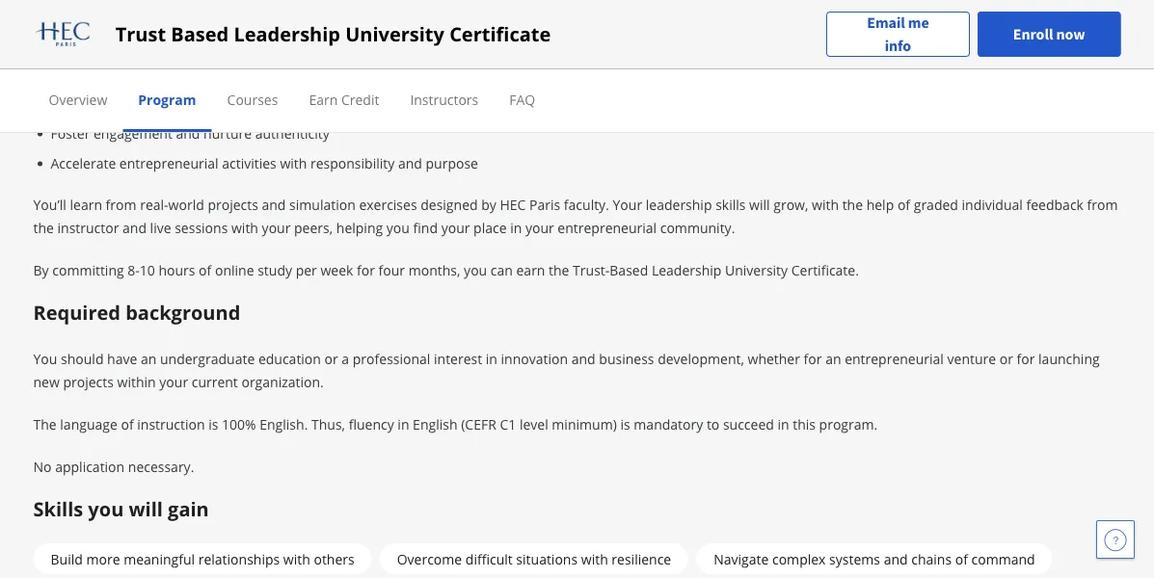 Task type: describe. For each thing, give the bounding box(es) containing it.
no
[[33, 457, 52, 476]]

succeed
[[723, 415, 774, 433]]

faq link
[[509, 90, 535, 108]]

of inside you'll learn from real-world projects and simulation exercises designed by hec paris faculty. your leadership skills will grow, with the help of graded individual feedback from the instructor and live sessions with your peers, helping you find your place in your entrepreneurial community.
[[898, 195, 910, 214]]

responsibility
[[310, 154, 395, 173]]

and down accelerate entrepreneurial activities with responsibility and purpose
[[262, 195, 286, 214]]

trust
[[115, 21, 166, 47]]

and left purpose
[[398, 154, 422, 173]]

you
[[33, 350, 57, 368]]

1 is from the left
[[208, 415, 218, 433]]

accelerate entrepreneurial activities with responsibility and purpose
[[51, 154, 478, 173]]

gain a deeper understanding of others and their differences
[[51, 94, 430, 113]]

0 horizontal spatial for
[[357, 261, 375, 279]]

earn credit link
[[309, 90, 379, 108]]

this
[[793, 415, 816, 433]]

designed
[[421, 195, 478, 214]]

per
[[296, 261, 317, 279]]

your up earn
[[292, 65, 320, 83]]

undergraduate
[[160, 350, 255, 368]]

english.
[[260, 415, 308, 433]]

0 horizontal spatial based
[[171, 21, 229, 47]]

you'll
[[33, 195, 66, 214]]

1 vertical spatial relationships
[[198, 550, 280, 568]]

trust-
[[573, 261, 610, 279]]

interest
[[434, 350, 482, 368]]

deeper
[[94, 94, 139, 113]]

skills
[[33, 496, 83, 522]]

chains
[[911, 550, 952, 568]]

their
[[326, 94, 356, 113]]

authenticity
[[255, 124, 330, 143]]

self-
[[139, 35, 166, 53]]

entrepreneurial inside you should have an undergraduate education or a professional interest in innovation and business development, whether for an entrepreneurial venture or for launching new projects within your current organization.
[[845, 350, 944, 368]]

0 vertical spatial leadership
[[234, 21, 340, 47]]

projects inside you'll learn from real-world projects and simulation exercises designed by hec paris faculty. your leadership skills will grow, with the help of graded individual feedback from the instructor and live sessions with your peers, helping you find your place in your entrepreneurial community.
[[208, 195, 258, 214]]

professional
[[353, 350, 430, 368]]

and down 'understanding' at top
[[176, 124, 200, 143]]

of right chains
[[955, 550, 968, 568]]

in inside you should have an undergraduate education or a professional interest in innovation and business development, whether for an entrepreneurial venture or for launching new projects within your current organization.
[[486, 350, 497, 368]]

your left peers,
[[262, 218, 291, 237]]

language
[[60, 415, 117, 433]]

your down designed
[[441, 218, 470, 237]]

mandatory
[[634, 415, 703, 433]]

and inside you should have an undergraduate education or a professional interest in innovation and business development, whether for an entrepreneurial venture or for launching new projects within your current organization.
[[571, 350, 596, 368]]

0 horizontal spatial the
[[33, 218, 54, 237]]

a inside you should have an undergraduate education or a professional interest in innovation and business development, whether for an entrepreneurial venture or for launching new projects within your current organization.
[[342, 350, 349, 368]]

skills you will gain
[[33, 496, 209, 522]]

graded
[[914, 195, 958, 214]]

1 horizontal spatial the
[[549, 261, 569, 279]]

build more meaningful relationships with others
[[51, 550, 355, 568]]

and left live on the left of the page
[[122, 218, 147, 237]]

2 horizontal spatial for
[[1017, 350, 1035, 368]]

enroll now button
[[977, 12, 1121, 57]]

2 an from the left
[[825, 350, 841, 368]]

and left chains
[[884, 550, 908, 568]]

100%
[[222, 415, 256, 433]]

enhance confidence and build trust in your relationships list item
[[51, 64, 1121, 84]]

hec
[[500, 195, 526, 214]]

overcome difficult situations with resilience
[[397, 550, 671, 568]]

organization.
[[241, 373, 324, 391]]

peers,
[[294, 218, 333, 237]]

you should have an undergraduate education or a professional interest in innovation and business development, whether for an entrepreneurial venture or for launching new projects within your current organization.
[[33, 350, 1100, 391]]

increase your self-awareness list item
[[51, 34, 1121, 54]]

foster engagement and nurture authenticity list item
[[51, 123, 1121, 144]]

and up 'understanding' at top
[[180, 65, 205, 83]]

gain a deeper understanding of others and their differences list item
[[51, 94, 1121, 114]]

earn
[[516, 261, 545, 279]]

whether
[[748, 350, 800, 368]]

venture
[[947, 350, 996, 368]]

10
[[140, 261, 155, 279]]

situations
[[516, 550, 578, 568]]

nurture
[[204, 124, 252, 143]]

will inside you'll learn from real-world projects and simulation exercises designed by hec paris faculty. your leadership skills will grow, with the help of graded individual feedback from the instructor and live sessions with your peers, helping you find your place in your entrepreneurial community.
[[749, 195, 770, 214]]

earn credit
[[309, 90, 379, 108]]

certificate.
[[791, 261, 859, 279]]

purpose
[[426, 154, 478, 173]]

1 horizontal spatial university
[[725, 261, 788, 279]]

others for of
[[254, 94, 295, 113]]

new
[[33, 373, 60, 391]]

world
[[168, 195, 204, 214]]

minimum)
[[552, 415, 617, 433]]

enhance confidence and build trust in your relationships
[[51, 65, 405, 83]]

hec paris image
[[33, 19, 92, 50]]

1 or from the left
[[324, 350, 338, 368]]

gain
[[51, 94, 80, 113]]

fluency
[[349, 415, 394, 433]]

differences
[[359, 94, 430, 113]]

navigate complex systems and chains of command
[[714, 550, 1035, 568]]

0 horizontal spatial university
[[345, 21, 444, 47]]

no application necessary.
[[33, 457, 194, 476]]

entrepreneurial inside you'll learn from real-world projects and simulation exercises designed by hec paris faculty. your leadership skills will grow, with the help of graded individual feedback from the instructor and live sessions with your peers, helping you find your place in your entrepreneurial community.
[[558, 218, 657, 237]]

2 is from the left
[[620, 415, 630, 433]]

2 or from the left
[[1000, 350, 1013, 368]]

application
[[55, 457, 125, 476]]

complex
[[772, 550, 826, 568]]

faculty.
[[564, 195, 609, 214]]

simulation
[[289, 195, 356, 214]]

instructor
[[57, 218, 119, 237]]

of inside list item
[[238, 94, 251, 113]]

learn
[[70, 195, 102, 214]]

0 vertical spatial the
[[842, 195, 863, 214]]

1 vertical spatial will
[[129, 496, 163, 522]]

level
[[520, 415, 548, 433]]

your inside you should have an undergraduate education or a professional interest in innovation and business development, whether for an entrepreneurial venture or for launching new projects within your current organization.
[[159, 373, 188, 391]]

(cefr
[[461, 415, 496, 433]]

credit
[[341, 90, 379, 108]]

1 from from the left
[[106, 195, 136, 214]]

with inside list item
[[280, 154, 307, 173]]

real-
[[140, 195, 168, 214]]

committing
[[52, 261, 124, 279]]

faq
[[509, 90, 535, 108]]



Task type: vqa. For each thing, say whether or not it's contained in the screenshot.
the left you
yes



Task type: locate. For each thing, give the bounding box(es) containing it.
in inside you'll learn from real-world projects and simulation exercises designed by hec paris faculty. your leadership skills will grow, with the help of graded individual feedback from the instructor and live sessions with your peers, helping you find your place in your entrepreneurial community.
[[510, 218, 522, 237]]

me
[[908, 13, 929, 32]]

english
[[413, 415, 458, 433]]

university up 'differences'
[[345, 21, 444, 47]]

1 horizontal spatial others
[[314, 550, 355, 568]]

entrepreneurial down "foster engagement and nurture authenticity"
[[119, 154, 218, 173]]

in inside list item
[[276, 65, 288, 83]]

the down you'll
[[33, 218, 54, 237]]

2 from from the left
[[1087, 195, 1118, 214]]

projects down should
[[63, 373, 114, 391]]

2 horizontal spatial you
[[464, 261, 487, 279]]

leadership
[[646, 195, 712, 214]]

earn
[[309, 90, 338, 108]]

help center image
[[1104, 528, 1127, 551]]

8-
[[128, 261, 140, 279]]

within
[[117, 373, 156, 391]]

your
[[107, 35, 136, 53], [292, 65, 320, 83], [262, 218, 291, 237], [441, 218, 470, 237], [525, 218, 554, 237], [159, 373, 188, 391]]

1 horizontal spatial leadership
[[652, 261, 722, 279]]

1 horizontal spatial a
[[342, 350, 349, 368]]

and inside list item
[[299, 94, 323, 113]]

of right the help
[[898, 195, 910, 214]]

others left the overcome
[[314, 550, 355, 568]]

required
[[33, 299, 121, 325]]

months,
[[409, 261, 460, 279]]

a left professional
[[342, 350, 349, 368]]

0 horizontal spatial others
[[254, 94, 295, 113]]

0 horizontal spatial you
[[88, 496, 124, 522]]

is right minimum)
[[620, 415, 630, 433]]

should
[[61, 350, 104, 368]]

week
[[321, 261, 353, 279]]

program link
[[138, 90, 196, 108]]

instructors link
[[410, 90, 478, 108]]

0 vertical spatial entrepreneurial
[[119, 154, 218, 173]]

or right education
[[324, 350, 338, 368]]

email me info
[[867, 13, 929, 55]]

or
[[324, 350, 338, 368], [1000, 350, 1013, 368]]

1 vertical spatial others
[[314, 550, 355, 568]]

1 vertical spatial the
[[33, 218, 54, 237]]

entrepreneurial inside accelerate entrepreneurial activities with responsibility and purpose list item
[[119, 154, 218, 173]]

0 horizontal spatial from
[[106, 195, 136, 214]]

business
[[599, 350, 654, 368]]

trust based leadership university certificate
[[115, 21, 551, 47]]

0 horizontal spatial will
[[129, 496, 163, 522]]

thus,
[[311, 415, 345, 433]]

build
[[208, 65, 240, 83]]

online
[[215, 261, 254, 279]]

2 horizontal spatial the
[[842, 195, 863, 214]]

confidence
[[108, 65, 177, 83]]

engagement
[[94, 124, 172, 143]]

list
[[41, 34, 1121, 174]]

others for with
[[314, 550, 355, 568]]

your down paris
[[525, 218, 554, 237]]

is
[[208, 415, 218, 433], [620, 415, 630, 433]]

0 vertical spatial relationships
[[324, 65, 405, 83]]

you'll learn from real-world projects and simulation exercises designed by hec paris faculty. your leadership skills will grow, with the help of graded individual feedback from the instructor and live sessions with your peers, helping you find your place in your entrepreneurial community.
[[33, 195, 1118, 237]]

2 vertical spatial you
[[88, 496, 124, 522]]

grow,
[[773, 195, 808, 214]]

an up within
[[141, 350, 157, 368]]

and left their
[[299, 94, 323, 113]]

navigate
[[714, 550, 769, 568]]

of right "language" at the bottom of the page
[[121, 415, 134, 433]]

accelerate
[[51, 154, 116, 173]]

you inside you'll learn from real-world projects and simulation exercises designed by hec paris faculty. your leadership skills will grow, with the help of graded individual feedback from the instructor and live sessions with your peers, helping you find your place in your entrepreneurial community.
[[386, 218, 410, 237]]

with
[[280, 154, 307, 173], [812, 195, 839, 214], [231, 218, 258, 237], [283, 550, 310, 568], [581, 550, 608, 568]]

1 vertical spatial university
[[725, 261, 788, 279]]

1 horizontal spatial relationships
[[324, 65, 405, 83]]

now
[[1056, 25, 1085, 44]]

or right venture
[[1000, 350, 1013, 368]]

0 horizontal spatial entrepreneurial
[[119, 154, 218, 173]]

in left this
[[778, 415, 789, 433]]

from left real-
[[106, 195, 136, 214]]

of right hours at the top left
[[199, 261, 211, 279]]

2 horizontal spatial entrepreneurial
[[845, 350, 944, 368]]

0 horizontal spatial projects
[[63, 373, 114, 391]]

from right "feedback"
[[1087, 195, 1118, 214]]

for left launching
[[1017, 350, 1035, 368]]

in down hec on the left of page
[[510, 218, 522, 237]]

the left the help
[[842, 195, 863, 214]]

of down trust
[[238, 94, 251, 113]]

1 horizontal spatial for
[[804, 350, 822, 368]]

build
[[51, 550, 83, 568]]

1 vertical spatial leadership
[[652, 261, 722, 279]]

understanding
[[142, 94, 235, 113]]

study
[[258, 261, 292, 279]]

necessary.
[[128, 457, 194, 476]]

email
[[867, 13, 905, 32]]

increase
[[51, 35, 104, 53]]

by
[[33, 261, 49, 279]]

1 horizontal spatial will
[[749, 195, 770, 214]]

in
[[276, 65, 288, 83], [510, 218, 522, 237], [486, 350, 497, 368], [398, 415, 409, 433], [778, 415, 789, 433]]

0 vertical spatial you
[[386, 218, 410, 237]]

0 vertical spatial based
[[171, 21, 229, 47]]

program.
[[819, 415, 878, 433]]

0 horizontal spatial is
[[208, 415, 218, 433]]

0 vertical spatial will
[[749, 195, 770, 214]]

in right interest
[[486, 350, 497, 368]]

1 horizontal spatial based
[[610, 261, 648, 279]]

0 vertical spatial projects
[[208, 195, 258, 214]]

1 vertical spatial you
[[464, 261, 487, 279]]

1 vertical spatial a
[[342, 350, 349, 368]]

info
[[885, 36, 911, 55]]

background
[[126, 299, 240, 325]]

activities
[[222, 154, 276, 173]]

1 horizontal spatial you
[[386, 218, 410, 237]]

place
[[473, 218, 507, 237]]

courses
[[227, 90, 278, 108]]

for right whether
[[804, 350, 822, 368]]

leadership down "community."
[[652, 261, 722, 279]]

0 vertical spatial a
[[83, 94, 91, 113]]

a
[[83, 94, 91, 113], [342, 350, 349, 368]]

instruction
[[137, 415, 205, 433]]

0 horizontal spatial leadership
[[234, 21, 340, 47]]

skills
[[716, 195, 746, 214]]

accelerate entrepreneurial activities with responsibility and purpose list item
[[51, 153, 1121, 174]]

you down exercises
[[386, 218, 410, 237]]

the right "earn" at the top of page
[[549, 261, 569, 279]]

leadership up trust
[[234, 21, 340, 47]]

the language of instruction is 100% english. thus, fluency in english (cefr c1 level minimum) is mandatory to succeed in this program.
[[33, 415, 878, 433]]

systems
[[829, 550, 880, 568]]

find
[[413, 218, 438, 237]]

for left 'four'
[[357, 261, 375, 279]]

enroll
[[1013, 25, 1053, 44]]

certificate menu element
[[33, 69, 1121, 132]]

0 horizontal spatial an
[[141, 350, 157, 368]]

list containing increase your self-awareness
[[41, 34, 1121, 174]]

is left the 100%
[[208, 415, 218, 433]]

enhance
[[51, 65, 104, 83]]

1 horizontal spatial projects
[[208, 195, 258, 214]]

1 vertical spatial entrepreneurial
[[558, 218, 657, 237]]

0 vertical spatial others
[[254, 94, 295, 113]]

projects up sessions
[[208, 195, 258, 214]]

help
[[866, 195, 894, 214]]

your left the self- on the top of page
[[107, 35, 136, 53]]

foster engagement and nurture authenticity
[[51, 124, 330, 143]]

enroll now
[[1013, 25, 1085, 44]]

you left can
[[464, 261, 487, 279]]

your right within
[[159, 373, 188, 391]]

relationships inside enhance confidence and build trust in your relationships list item
[[324, 65, 405, 83]]

your
[[613, 195, 642, 214]]

1 vertical spatial projects
[[63, 373, 114, 391]]

based up build
[[171, 21, 229, 47]]

awareness
[[166, 35, 233, 53]]

others down trust
[[254, 94, 295, 113]]

projects inside you should have an undergraduate education or a professional interest in innovation and business development, whether for an entrepreneurial venture or for launching new projects within your current organization.
[[63, 373, 114, 391]]

1 horizontal spatial from
[[1087, 195, 1118, 214]]

entrepreneurial left venture
[[845, 350, 944, 368]]

0 horizontal spatial a
[[83, 94, 91, 113]]

university
[[345, 21, 444, 47], [725, 261, 788, 279]]

others inside list item
[[254, 94, 295, 113]]

0 vertical spatial university
[[345, 21, 444, 47]]

1 horizontal spatial an
[[825, 350, 841, 368]]

university left certificate.
[[725, 261, 788, 279]]

education
[[258, 350, 321, 368]]

2 vertical spatial entrepreneurial
[[845, 350, 944, 368]]

paris
[[529, 195, 560, 214]]

have
[[107, 350, 137, 368]]

an right whether
[[825, 350, 841, 368]]

c1
[[500, 415, 516, 433]]

helping
[[336, 218, 383, 237]]

a inside list item
[[83, 94, 91, 113]]

will left gain
[[129, 496, 163, 522]]

an
[[141, 350, 157, 368], [825, 350, 841, 368]]

in left english
[[398, 415, 409, 433]]

a right gain on the top of the page
[[83, 94, 91, 113]]

will right the skills
[[749, 195, 770, 214]]

to
[[707, 415, 720, 433]]

based down your
[[610, 261, 648, 279]]

0 horizontal spatial or
[[324, 350, 338, 368]]

and left business at the bottom
[[571, 350, 596, 368]]

2 vertical spatial the
[[549, 261, 569, 279]]

1 horizontal spatial entrepreneurial
[[558, 218, 657, 237]]

the
[[842, 195, 863, 214], [33, 218, 54, 237], [549, 261, 569, 279]]

entrepreneurial down your
[[558, 218, 657, 237]]

for
[[357, 261, 375, 279], [804, 350, 822, 368], [1017, 350, 1035, 368]]

1 an from the left
[[141, 350, 157, 368]]

development,
[[658, 350, 744, 368]]

four
[[379, 261, 405, 279]]

relationships up the credit
[[324, 65, 405, 83]]

current
[[192, 373, 238, 391]]

overcome
[[397, 550, 462, 568]]

you down no application necessary.
[[88, 496, 124, 522]]

1 horizontal spatial or
[[1000, 350, 1013, 368]]

can
[[491, 261, 513, 279]]

1 horizontal spatial is
[[620, 415, 630, 433]]

0 horizontal spatial relationships
[[198, 550, 280, 568]]

command
[[971, 550, 1035, 568]]

1 vertical spatial based
[[610, 261, 648, 279]]

projects
[[208, 195, 258, 214], [63, 373, 114, 391]]

sessions
[[175, 218, 228, 237]]

in right trust
[[276, 65, 288, 83]]

relationships down gain
[[198, 550, 280, 568]]

gain
[[168, 496, 209, 522]]

courses link
[[227, 90, 278, 108]]



